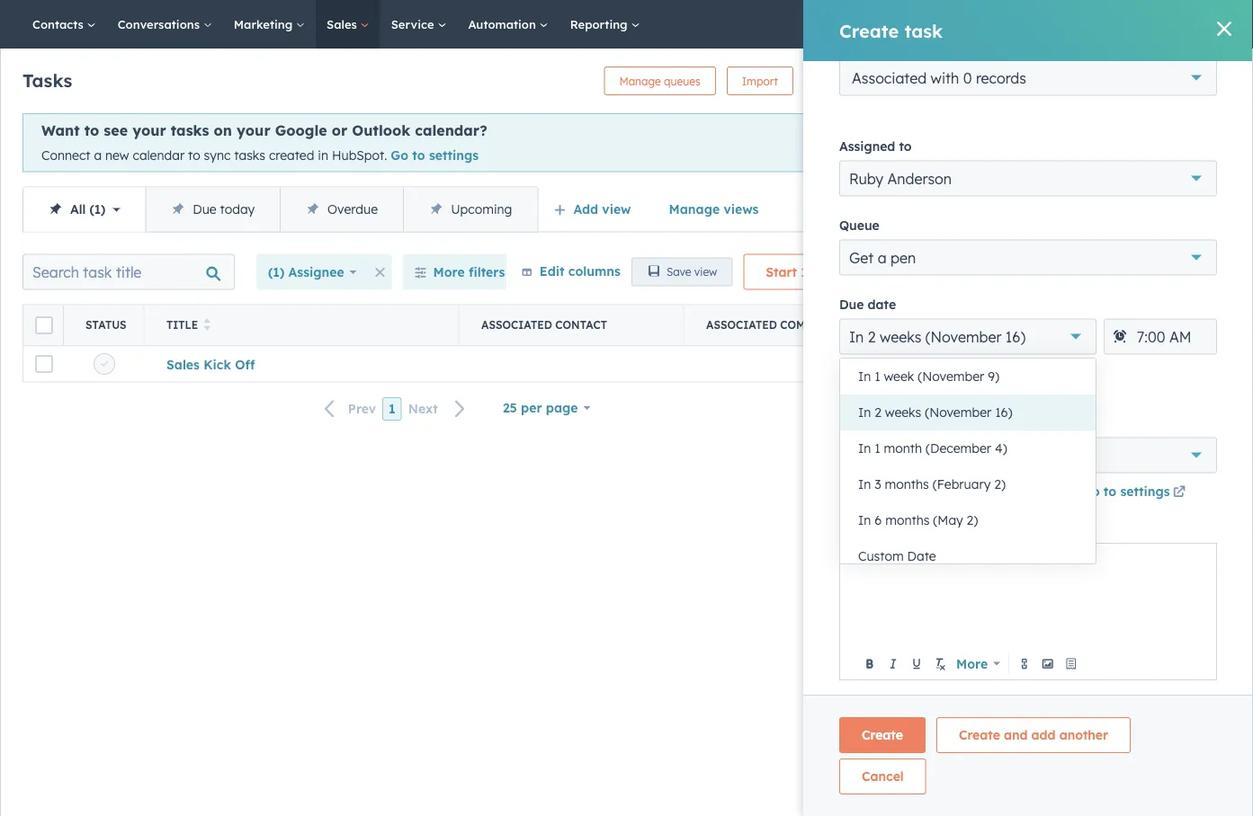Task type: describe. For each thing, give the bounding box(es) containing it.
no reminder button
[[839, 437, 1217, 473]]

import
[[742, 74, 778, 88]]

go to settings link for you can customize your default settings.
[[1082, 482, 1189, 504]]

in 2 weeks (november 16) inside popup button
[[849, 328, 1026, 346]]

now you can stay on top of your daily work, keep track of your schedule, and manage your leads all in one place.
[[929, 403, 1239, 462]]

customize
[[890, 483, 950, 499]]

1 for in 1 month (december 4)
[[874, 441, 880, 456]]

go to prospecting
[[1018, 478, 1132, 494]]

service
[[391, 17, 438, 31]]

create and add another button
[[936, 718, 1131, 754]]

in 3 months (february 2)
[[858, 477, 1006, 492]]

manage views
[[669, 201, 759, 217]]

work,
[[1167, 403, 1199, 419]]

create and add another
[[959, 728, 1108, 743]]

status
[[85, 318, 126, 332]]

on inside now you can stay on top of your daily work, keep track of your schedule, and manage your leads all in one place.
[[1048, 403, 1062, 419]]

want to see your tasks on your google or outlook calendar? connect a new calendar to sync tasks created in hubspot. go to settings
[[41, 121, 487, 163]]

1 vertical spatial of
[[963, 424, 975, 440]]

0 vertical spatial tasks
[[171, 121, 209, 139]]

(november inside popup button
[[925, 328, 1002, 346]]

(1)
[[268, 264, 285, 280]]

today
[[220, 201, 255, 217]]

(february
[[933, 477, 991, 492]]

per
[[521, 400, 542, 416]]

calendar?
[[415, 121, 487, 139]]

a inside get a pen popup button
[[878, 249, 887, 267]]

go for go to settings
[[1082, 483, 1100, 499]]

more filters link
[[403, 254, 517, 290]]

prospecting
[[1057, 478, 1132, 494]]

records
[[976, 69, 1026, 87]]

2 inside popup button
[[868, 328, 876, 346]]

or
[[332, 121, 347, 139]]

(may
[[933, 513, 963, 528]]

create inside button
[[862, 728, 903, 743]]

cancel button
[[839, 759, 926, 795]]

navigation containing all
[[22, 187, 538, 233]]

all
[[70, 201, 86, 217]]

pagination navigation
[[314, 397, 477, 421]]

more button
[[953, 652, 1004, 677]]

top
[[1066, 403, 1086, 419]]

tasks banner
[[22, 61, 893, 95]]

6
[[874, 513, 882, 528]]

weeks inside popup button
[[880, 328, 921, 346]]

create inside tasks 'banner'
[[819, 74, 853, 88]]

Search task title search field
[[22, 254, 235, 290]]

to for want to see your tasks on your google or outlook calendar? connect a new calendar to sync tasks created in hubspot. go to settings
[[84, 121, 99, 139]]

conversations link
[[107, 0, 223, 49]]

in 6 months (may 2) button
[[840, 503, 1096, 539]]

save
[[666, 265, 691, 279]]

in inside now you can stay on top of your daily work, keep track of your schedule, and manage your leads all in one place.
[[1229, 424, 1239, 440]]

contacts link
[[22, 0, 107, 49]]

add
[[1031, 728, 1056, 743]]

sales kick off
[[166, 356, 255, 372]]

contacts
[[32, 17, 87, 31]]

in 2 weeks (november 16) button
[[839, 319, 1096, 355]]

your up '4)'
[[979, 424, 1005, 440]]

manage queues
[[619, 74, 701, 88]]

to for go to prospecting
[[1040, 478, 1053, 494]]

default
[[983, 483, 1025, 499]]

to for set to repeat
[[894, 372, 908, 390]]

to down calendar?
[[412, 148, 425, 163]]

can inside now you can stay on top of your daily work, keep track of your schedule, and manage your leads all in one place.
[[994, 403, 1015, 419]]

2 horizontal spatial task
[[904, 19, 943, 42]]

status column header
[[64, 305, 145, 345]]

sales for sales
[[327, 17, 360, 31]]

get a pen button
[[839, 240, 1217, 276]]

service link
[[380, 0, 457, 49]]

sync
[[204, 148, 231, 163]]

1 button
[[382, 397, 402, 421]]

in 6 months (may 2)
[[858, 513, 978, 528]]

queues
[[664, 74, 701, 88]]

custom
[[858, 549, 904, 564]]

place.
[[1080, 446, 1115, 462]]

associated for associated contact
[[481, 318, 552, 332]]

(1) assignee button
[[256, 254, 368, 290]]

0
[[963, 69, 972, 87]]

go to prospecting link
[[1018, 477, 1150, 499]]

sales for sales kick off
[[166, 356, 200, 372]]

set to repeat
[[868, 372, 957, 390]]

your up calendar
[[132, 121, 166, 139]]

in 1 week (november 9) button
[[840, 359, 1096, 395]]

month
[[884, 441, 922, 456]]

(
[[89, 201, 94, 217]]

associated for associated with 0 records
[[852, 69, 927, 87]]

next button
[[402, 398, 477, 421]]

more for more filters
[[433, 264, 465, 280]]

ruby anderson
[[849, 169, 952, 187]]

all
[[1212, 424, 1225, 440]]

ruby
[[849, 169, 883, 187]]

and inside now you can stay on top of your daily work, keep track of your schedule, and manage your leads all in one place.
[[1068, 424, 1091, 440]]

associated for associated company
[[706, 318, 777, 332]]

(november for 'in 1 week (november 9)' button
[[918, 369, 984, 385]]

automation
[[468, 17, 539, 31]]

due for due date
[[839, 296, 864, 312]]

all ( 1 )
[[70, 201, 105, 217]]

manage for manage views
[[669, 201, 720, 217]]

in 1 month (december 4) button
[[840, 431, 1096, 467]]

your down "daily"
[[1147, 424, 1173, 440]]

view for add view
[[602, 201, 631, 217]]

close image inside the want to see your tasks on your google or outlook calendar? alert
[[860, 136, 871, 147]]

edit columns button
[[521, 260, 621, 283]]

custom date button
[[840, 539, 1096, 575]]

press to sort. image
[[204, 318, 210, 331]]

weeks inside button
[[885, 405, 921, 421]]

months for 6
[[885, 513, 930, 528]]

edit columns
[[540, 263, 621, 279]]

link opens in a new window image inside go to prospecting link
[[1135, 482, 1147, 494]]

1 vertical spatial tasks
[[234, 148, 265, 163]]

assignee
[[288, 264, 344, 280]]

1 inside pagination navigation
[[389, 401, 396, 417]]

import link
[[727, 67, 793, 95]]

new
[[105, 148, 129, 163]]

anderson
[[887, 169, 952, 187]]

settings inside want to see your tasks on your google or outlook calendar? connect a new calendar to sync tasks created in hubspot. go to settings
[[429, 148, 479, 163]]

create task inside tasks 'banner'
[[819, 74, 878, 88]]

to for go to settings
[[1104, 483, 1116, 499]]

one
[[1054, 446, 1076, 462]]

create button
[[839, 718, 926, 754]]

(november for in 2 weeks (november 16) button
[[925, 405, 991, 421]]

next
[[408, 401, 438, 417]]

months for 3
[[885, 477, 929, 492]]

25 per page
[[503, 400, 578, 416]]



Task type: locate. For each thing, give the bounding box(es) containing it.
in 2 weeks (november 16) inside button
[[858, 405, 1012, 421]]

1 for in 1 week (november 9)
[[874, 369, 880, 385]]

go to settings
[[1082, 483, 1170, 499]]

2) down '4)'
[[994, 477, 1006, 492]]

leads
[[1177, 424, 1208, 440]]

create task link
[[804, 67, 893, 95]]

navigation
[[22, 187, 538, 233]]

associated inside popup button
[[852, 69, 927, 87]]

set
[[868, 372, 890, 390]]

in 2 weeks (november 16) up the in 1 week (november 9)
[[849, 328, 1026, 346]]

in 2 weeks (november 16) button
[[840, 395, 1096, 431]]

in inside want to see your tasks on your google or outlook calendar? connect a new calendar to sync tasks created in hubspot. go to settings
[[318, 148, 328, 163]]

created
[[269, 148, 314, 163]]

settings left link opens in a new window image
[[1120, 483, 1170, 499]]

tasks
[[22, 69, 72, 91]]

in 1 month (december 4)
[[858, 441, 1007, 456]]

to down no reminder popup button
[[1040, 478, 1053, 494]]

0 vertical spatial close image
[[1217, 22, 1231, 36]]

0 horizontal spatial can
[[865, 483, 887, 499]]

go for go to prospecting
[[1018, 478, 1036, 494]]

associated left company
[[706, 318, 777, 332]]

1 vertical spatial weeks
[[885, 405, 921, 421]]

create inside button
[[959, 728, 1000, 743]]

1 vertical spatial (november
[[918, 369, 984, 385]]

go down no reminder popup button
[[1018, 478, 1036, 494]]

save view
[[666, 265, 717, 279]]

in inside popup button
[[849, 328, 864, 346]]

a inside want to see your tasks on your google or outlook calendar? connect a new calendar to sync tasks created in hubspot. go to settings
[[94, 148, 102, 163]]

weeks down date
[[880, 328, 921, 346]]

months inside button
[[885, 477, 929, 492]]

0 horizontal spatial manage
[[619, 74, 661, 88]]

column header
[[23, 305, 64, 345]]

1 vertical spatial settings
[[1120, 483, 1170, 499]]

manage queues link
[[604, 67, 716, 95]]

task inside 'banner'
[[856, 74, 878, 88]]

week
[[884, 369, 914, 385]]

1 horizontal spatial due
[[839, 296, 864, 312]]

create up assigned
[[819, 74, 853, 88]]

see
[[104, 121, 128, 139]]

HH:MM text field
[[1104, 319, 1217, 355]]

manage for manage queues
[[619, 74, 661, 88]]

you can customize your default settings.
[[839, 483, 1082, 499]]

due today
[[193, 201, 255, 217]]

go to settings link down place.
[[1082, 482, 1189, 504]]

2 down set
[[874, 405, 881, 421]]

cancel
[[862, 769, 904, 785]]

1 vertical spatial can
[[865, 483, 887, 499]]

to for assigned to
[[899, 138, 912, 154]]

automation link
[[457, 0, 559, 49]]

0 vertical spatial create task
[[839, 19, 943, 42]]

0 vertical spatial sales
[[327, 17, 360, 31]]

on
[[214, 121, 232, 139], [1048, 403, 1062, 419]]

of up (december
[[963, 424, 975, 440]]

view right add
[[602, 201, 631, 217]]

go down outlook
[[391, 148, 408, 163]]

list box containing in 1 week (november 9)
[[840, 359, 1096, 575]]

0 horizontal spatial due
[[193, 201, 216, 217]]

in for in 2 weeks (november 16) button
[[858, 405, 871, 421]]

your up manage
[[1105, 403, 1132, 419]]

2
[[868, 328, 876, 346], [874, 405, 881, 421]]

in for in 3 months (february 2) button
[[858, 477, 871, 492]]

view
[[602, 201, 631, 217], [694, 265, 717, 279]]

start 1 task
[[766, 264, 837, 280]]

more for more
[[956, 656, 988, 672]]

views
[[724, 201, 759, 217]]

stay
[[1019, 403, 1044, 419]]

0 vertical spatial on
[[214, 121, 232, 139]]

2)
[[994, 477, 1006, 492], [967, 513, 978, 528]]

1 horizontal spatial go to settings link
[[1082, 482, 1189, 504]]

to down place.
[[1104, 483, 1116, 499]]

1 right prev
[[389, 401, 396, 417]]

due date element
[[1104, 319, 1217, 355]]

1 vertical spatial 16)
[[995, 405, 1012, 421]]

on up the sync
[[214, 121, 232, 139]]

1 vertical spatial and
[[1004, 728, 1028, 743]]

weeks
[[880, 328, 921, 346], [885, 405, 921, 421]]

0 vertical spatial in
[[318, 148, 328, 163]]

associated company
[[706, 318, 835, 332]]

queue
[[839, 217, 880, 233]]

0 vertical spatial 16)
[[1006, 328, 1026, 346]]

create up the create task link
[[839, 19, 899, 42]]

to left the sync
[[188, 148, 200, 163]]

25 per page button
[[491, 390, 602, 426]]

2) inside in 3 months (february 2) button
[[994, 477, 1006, 492]]

task status: not completed image
[[101, 361, 108, 368]]

add
[[573, 201, 598, 217]]

sales left kick
[[166, 356, 200, 372]]

tasks right the sync
[[234, 148, 265, 163]]

marketing
[[234, 17, 296, 31]]

2 down due date
[[868, 328, 876, 346]]

now
[[938, 403, 965, 419]]

pen
[[891, 249, 916, 267]]

0 vertical spatial and
[[1068, 424, 1091, 440]]

0 vertical spatial months
[[885, 477, 929, 492]]

create left add
[[959, 728, 1000, 743]]

0 horizontal spatial task
[[811, 264, 837, 280]]

0 horizontal spatial associated
[[481, 318, 552, 332]]

view for save view
[[694, 265, 717, 279]]

create up cancel
[[862, 728, 903, 743]]

2) inside in 6 months (may 2) button
[[967, 513, 978, 528]]

1 horizontal spatial close image
[[1217, 22, 1231, 36]]

1 vertical spatial due
[[839, 296, 864, 312]]

1 inside navigation
[[94, 201, 101, 217]]

get
[[849, 249, 874, 267]]

start 1 task button
[[743, 254, 879, 290]]

go inside want to see your tasks on your google or outlook calendar? connect a new calendar to sync tasks created in hubspot. go to settings
[[391, 148, 408, 163]]

reporting link
[[559, 0, 651, 49]]

1 vertical spatial go to settings link
[[1082, 482, 1189, 504]]

1 horizontal spatial and
[[1068, 424, 1091, 440]]

1 horizontal spatial in
[[1229, 424, 1239, 440]]

in for in 6 months (may 2) button
[[858, 513, 871, 528]]

to right set
[[894, 372, 908, 390]]

associated with 0 records
[[852, 69, 1026, 87]]

months inside button
[[885, 513, 930, 528]]

associated
[[852, 69, 927, 87], [481, 318, 552, 332], [706, 318, 777, 332]]

associated left with
[[852, 69, 927, 87]]

1 horizontal spatial task
[[856, 74, 878, 88]]

due left date
[[839, 296, 864, 312]]

in left 6
[[858, 513, 871, 528]]

1 right all
[[94, 201, 101, 217]]

link opens in a new window image
[[1135, 477, 1147, 499], [1135, 482, 1147, 494], [1173, 482, 1186, 504]]

0 vertical spatial (november
[[925, 328, 1002, 346]]

1 vertical spatial in 2 weeks (november 16)
[[858, 405, 1012, 421]]

1 vertical spatial task
[[856, 74, 878, 88]]

2 horizontal spatial associated
[[852, 69, 927, 87]]

upcoming link
[[403, 188, 537, 232]]

1 vertical spatial on
[[1048, 403, 1062, 419]]

1 for start 1 task
[[801, 264, 807, 280]]

1 vertical spatial sales
[[166, 356, 200, 372]]

go right settings.
[[1082, 483, 1100, 499]]

1 horizontal spatial associated
[[706, 318, 777, 332]]

your
[[132, 121, 166, 139], [237, 121, 270, 139], [1105, 403, 1132, 419], [979, 424, 1005, 440], [1147, 424, 1173, 440], [953, 483, 980, 499]]

to up ruby anderson
[[899, 138, 912, 154]]

in right created
[[318, 148, 328, 163]]

on left top
[[1048, 403, 1062, 419]]

2) right the (may
[[967, 513, 978, 528]]

and left add
[[1004, 728, 1028, 743]]

reporting
[[570, 17, 631, 31]]

1 vertical spatial 2
[[874, 405, 881, 421]]

1 horizontal spatial can
[[994, 403, 1015, 419]]

tasks up the sync
[[171, 121, 209, 139]]

0 horizontal spatial go to settings link
[[391, 148, 479, 163]]

add view button
[[542, 191, 646, 227]]

in
[[318, 148, 328, 163], [1229, 424, 1239, 440]]

company
[[780, 318, 835, 332]]

Search HubSpot search field
[[1000, 9, 1221, 40]]

view inside popup button
[[602, 201, 631, 217]]

search image
[[1215, 18, 1228, 31]]

2 inside button
[[874, 405, 881, 421]]

weeks down set to repeat
[[885, 405, 921, 421]]

2 vertical spatial task
[[811, 264, 837, 280]]

link opens in a new window image for go to prospecting link
[[1135, 477, 1147, 499]]

1 inside button
[[874, 441, 880, 456]]

manage inside tasks 'banner'
[[619, 74, 661, 88]]

1 vertical spatial view
[[694, 265, 717, 279]]

1 right start
[[801, 264, 807, 280]]

0 vertical spatial due
[[193, 201, 216, 217]]

0 vertical spatial task
[[904, 19, 943, 42]]

overdue
[[328, 201, 378, 217]]

associated contact column header
[[460, 305, 685, 345]]

(november up now at right
[[918, 369, 984, 385]]

create task up the create task link
[[839, 19, 943, 42]]

in left week
[[858, 369, 871, 385]]

1 horizontal spatial of
[[1090, 403, 1102, 419]]

4)
[[995, 441, 1007, 456]]

a left the new
[[94, 148, 102, 163]]

close image
[[1217, 22, 1231, 36], [860, 136, 871, 147]]

0 vertical spatial view
[[602, 201, 631, 217]]

filters
[[469, 264, 505, 280]]

2) for in 3 months (february 2)
[[994, 477, 1006, 492]]

link opens in a new window image
[[1173, 486, 1186, 499]]

1 right 'no'
[[874, 441, 880, 456]]

0 horizontal spatial of
[[963, 424, 975, 440]]

0 vertical spatial a
[[94, 148, 102, 163]]

prev button
[[314, 398, 382, 421]]

1 vertical spatial months
[[885, 513, 930, 528]]

your up in 6 months (may 2) button
[[953, 483, 980, 499]]

in for 'in 1 week (november 9)' button
[[858, 369, 871, 385]]

no
[[849, 446, 869, 464]]

manage
[[1094, 424, 1143, 440]]

1 vertical spatial more
[[956, 656, 988, 672]]

track
[[929, 424, 960, 440]]

1 vertical spatial in
[[1229, 424, 1239, 440]]

16) inside popup button
[[1006, 328, 1026, 346]]

9)
[[988, 369, 999, 385]]

more
[[433, 264, 465, 280], [956, 656, 988, 672]]

your up created
[[237, 121, 270, 139]]

1 vertical spatial manage
[[669, 201, 720, 217]]

due inside navigation
[[193, 201, 216, 217]]

view inside 'button'
[[694, 265, 717, 279]]

keep
[[1202, 403, 1231, 419]]

go to settings link for connect a new calendar to sync tasks created in hubspot.
[[391, 148, 479, 163]]

1 horizontal spatial a
[[878, 249, 887, 267]]

sales left the service
[[327, 17, 360, 31]]

(november up track
[[925, 405, 991, 421]]

reminder
[[839, 415, 899, 431]]

1 left week
[[874, 369, 880, 385]]

no reminder
[[849, 446, 934, 464]]

on inside want to see your tasks on your google or outlook calendar? connect a new calendar to sync tasks created in hubspot. go to settings
[[214, 121, 232, 139]]

reminder
[[873, 446, 934, 464]]

1 vertical spatial create task
[[819, 74, 878, 88]]

0 horizontal spatial 2)
[[967, 513, 978, 528]]

0 vertical spatial settings
[[429, 148, 479, 163]]

1 horizontal spatial view
[[694, 265, 717, 279]]

1 vertical spatial a
[[878, 249, 887, 267]]

1 horizontal spatial more
[[956, 656, 988, 672]]

create
[[839, 19, 899, 42], [819, 74, 853, 88], [862, 728, 903, 743], [959, 728, 1000, 743]]

in down reminder
[[858, 441, 871, 456]]

1 horizontal spatial settings
[[1120, 483, 1170, 499]]

in left 3
[[858, 477, 871, 492]]

1 horizontal spatial manage
[[669, 201, 720, 217]]

a right get
[[878, 249, 887, 267]]

0 vertical spatial weeks
[[880, 328, 921, 346]]

(november up 'in 1 week (november 9)' button
[[925, 328, 1002, 346]]

1 vertical spatial 2)
[[967, 513, 978, 528]]

(november
[[925, 328, 1002, 346], [918, 369, 984, 385], [925, 405, 991, 421]]

off
[[235, 356, 255, 372]]

0 horizontal spatial in
[[318, 148, 328, 163]]

task inside button
[[811, 264, 837, 280]]

0 vertical spatial 2
[[868, 328, 876, 346]]

you
[[968, 403, 990, 419]]

sales kick off button
[[166, 356, 255, 372]]

task up associated with 0 records
[[904, 19, 943, 42]]

in
[[849, 328, 864, 346], [858, 369, 871, 385], [858, 405, 871, 421], [858, 441, 871, 456], [858, 477, 871, 492], [858, 513, 871, 528]]

1 horizontal spatial go
[[1018, 478, 1036, 494]]

2) for in 6 months (may 2)
[[967, 513, 978, 528]]

0 vertical spatial in 2 weeks (november 16)
[[849, 328, 1026, 346]]

1 horizontal spatial sales
[[327, 17, 360, 31]]

1 horizontal spatial 2)
[[994, 477, 1006, 492]]

0 vertical spatial go to settings link
[[391, 148, 479, 163]]

0 horizontal spatial close image
[[860, 136, 871, 147]]

0 horizontal spatial view
[[602, 201, 631, 217]]

due date
[[839, 296, 896, 312]]

1 vertical spatial close image
[[860, 136, 871, 147]]

manage left views at the right of page
[[669, 201, 720, 217]]

in down due date
[[849, 328, 864, 346]]

0 horizontal spatial and
[[1004, 728, 1028, 743]]

and down top
[[1068, 424, 1091, 440]]

due for due today
[[193, 201, 216, 217]]

outlook
[[352, 121, 410, 139]]

in down set
[[858, 405, 871, 421]]

due left today on the top
[[193, 201, 216, 217]]

of right top
[[1090, 403, 1102, 419]]

another
[[1059, 728, 1108, 743]]

press to sort. element
[[204, 318, 210, 332]]

you
[[839, 483, 861, 499]]

sales link
[[316, 0, 380, 49]]

to left see
[[84, 121, 99, 139]]

list box
[[840, 359, 1096, 575]]

0 vertical spatial more
[[433, 264, 465, 280]]

kick
[[203, 356, 231, 372]]

a
[[94, 148, 102, 163], [878, 249, 887, 267]]

overdue link
[[280, 188, 403, 232]]

manage left queues
[[619, 74, 661, 88]]

in inside button
[[858, 441, 871, 456]]

1 horizontal spatial on
[[1048, 403, 1062, 419]]

in inside button
[[858, 477, 871, 492]]

connect
[[41, 148, 90, 163]]

3
[[874, 477, 881, 492]]

16) inside button
[[995, 405, 1012, 421]]

and inside create and add another button
[[1004, 728, 1028, 743]]

manage views link
[[657, 191, 770, 227]]

0 horizontal spatial tasks
[[171, 121, 209, 139]]

months right 3
[[885, 477, 929, 492]]

in for in 1 month (december 4) button
[[858, 441, 871, 456]]

go to settings link inside the want to see your tasks on your google or outlook calendar? alert
[[391, 148, 479, 163]]

16) right you
[[995, 405, 1012, 421]]

assigned
[[839, 138, 895, 154]]

link opens in a new window image for go to settings link for you can customize your default settings.
[[1173, 482, 1186, 504]]

task up assigned
[[856, 74, 878, 88]]

want to see your tasks on your google or outlook calendar? alert
[[22, 113, 893, 172]]

go to settings link down calendar?
[[391, 148, 479, 163]]

16) up 'in 1 week (november 9)' button
[[1006, 328, 1026, 346]]

months right 6
[[885, 513, 930, 528]]

2 vertical spatial (november
[[925, 405, 991, 421]]

2 horizontal spatial go
[[1082, 483, 1100, 499]]

0 horizontal spatial more
[[433, 264, 465, 280]]

0 horizontal spatial go
[[391, 148, 408, 163]]

settings down calendar?
[[429, 148, 479, 163]]

0 vertical spatial 2)
[[994, 477, 1006, 492]]

in 2 weeks (november 16) up track
[[858, 405, 1012, 421]]

task left get
[[811, 264, 837, 280]]

1 horizontal spatial tasks
[[234, 148, 265, 163]]

0 horizontal spatial a
[[94, 148, 102, 163]]

0 horizontal spatial settings
[[429, 148, 479, 163]]

to
[[84, 121, 99, 139], [899, 138, 912, 154], [188, 148, 200, 163], [412, 148, 425, 163], [894, 372, 908, 390], [1040, 478, 1053, 494], [1104, 483, 1116, 499]]

associated company column header
[[685, 305, 909, 345]]

0 vertical spatial manage
[[619, 74, 661, 88]]

0 vertical spatial of
[[1090, 403, 1102, 419]]

create task up assigned
[[819, 74, 878, 88]]

0 horizontal spatial sales
[[166, 356, 200, 372]]

view right save at the top right
[[694, 265, 717, 279]]

associated down filters on the left top of the page
[[481, 318, 552, 332]]

in right all
[[1229, 424, 1239, 440]]

25
[[503, 400, 517, 416]]

in 3 months (february 2) button
[[840, 467, 1096, 503]]

repeat
[[912, 372, 957, 390]]

more inside popup button
[[956, 656, 988, 672]]

0 horizontal spatial on
[[214, 121, 232, 139]]

0 vertical spatial can
[[994, 403, 1015, 419]]



Task type: vqa. For each thing, say whether or not it's contained in the screenshot.


